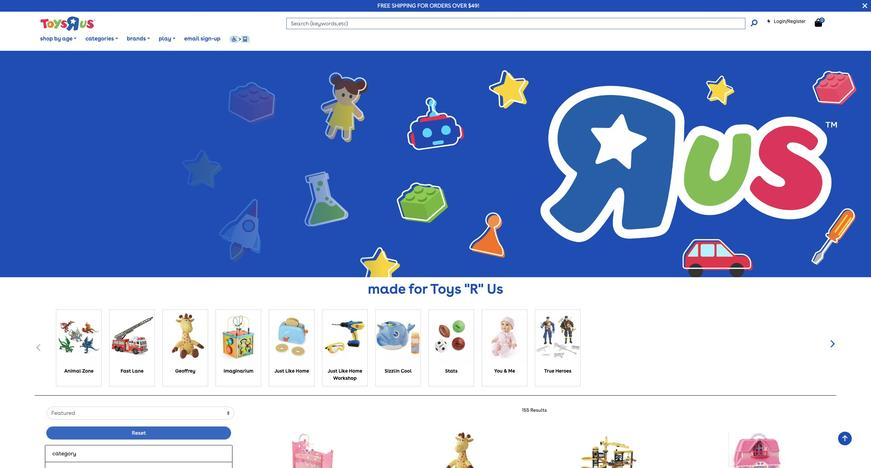 Task type: locate. For each thing, give the bounding box(es) containing it.
sizzlin cool link
[[376, 310, 421, 375]]

categories
[[86, 35, 114, 42]]

rocking cradle, created for you by toys r us image
[[284, 426, 340, 469]]

close button image
[[863, 2, 868, 10]]

just like home workshop
[[328, 369, 363, 381]]

0 horizontal spatial home
[[296, 369, 309, 374]]

made for toys "r" us
[[368, 281, 504, 297]]

true heroes image image
[[536, 310, 581, 365]]

1 like from the left
[[286, 369, 295, 374]]

155
[[522, 408, 530, 413]]

home for just like home workshop
[[349, 369, 363, 374]]

made for toys "r" us main content
[[0, 51, 872, 469]]

just for just like home workshop
[[328, 369, 338, 374]]

just inside just like home workshop
[[328, 369, 338, 374]]

fast lane image image
[[110, 310, 155, 365]]

Enter Keyword or Item No. search field
[[287, 18, 746, 29]]

2 like from the left
[[339, 369, 348, 374]]

0 horizontal spatial just
[[275, 369, 284, 374]]

geoffrey image image
[[163, 310, 208, 365]]

2 home from the left
[[349, 369, 363, 374]]

just like home link
[[269, 310, 314, 375]]

2 just from the left
[[328, 369, 338, 374]]

like inside just like home link
[[286, 369, 295, 374]]

geoffrey link
[[163, 310, 208, 375]]

brands
[[127, 35, 146, 42]]

you & me
[[495, 369, 515, 374]]

$49!
[[469, 2, 480, 9]]

you
[[495, 369, 503, 374]]

like
[[286, 369, 295, 374], [339, 369, 348, 374]]

imaginarium
[[224, 369, 254, 374]]

home inside just like home link
[[296, 369, 309, 374]]

cool
[[401, 369, 412, 374]]

1 home from the left
[[296, 369, 309, 374]]

fast lane link
[[110, 310, 155, 375]]

free shipping for orders over $49!
[[378, 2, 480, 9]]

heroes
[[556, 369, 572, 374]]

categories button
[[81, 30, 123, 47]]

zone
[[82, 369, 94, 374]]

animal zone link
[[56, 310, 101, 375]]

just like home workshop image image
[[323, 310, 368, 365]]

category element
[[52, 450, 226, 458]]

workshop
[[333, 376, 357, 381]]

just
[[275, 369, 284, 374], [328, 369, 338, 374]]

shop by age button
[[36, 30, 81, 47]]

shop
[[40, 35, 53, 42]]

us
[[487, 281, 504, 297]]

just like home workshop link
[[323, 310, 368, 382]]

home inside just like home workshop
[[349, 369, 363, 374]]

1 just from the left
[[275, 369, 284, 374]]

1 horizontal spatial just
[[328, 369, 338, 374]]

1 horizontal spatial like
[[339, 369, 348, 374]]

"r"
[[465, 281, 484, 297]]

like down just like home image
[[286, 369, 295, 374]]

for
[[409, 281, 428, 297]]

just for just like home
[[275, 369, 284, 374]]

by
[[54, 35, 61, 42]]

made
[[368, 281, 406, 297]]

menu bar
[[36, 27, 872, 51]]

over
[[453, 2, 467, 9]]

like inside just like home workshop
[[339, 369, 348, 374]]

like up workshop
[[339, 369, 348, 374]]

reset button
[[47, 427, 231, 440]]

1 horizontal spatial home
[[349, 369, 363, 374]]

0 horizontal spatial like
[[286, 369, 295, 374]]

imaginarium image image
[[216, 310, 261, 365]]

home
[[296, 369, 309, 374], [349, 369, 363, 374]]

this icon serves as a link to download the essential accessibility assistive technology app for individuals with physical disabilities. it is featured as part of our commitment to diversity and inclusion. image
[[229, 35, 250, 43]]

true heroes link
[[536, 310, 581, 375]]

reset
[[132, 430, 146, 437]]

true heroes
[[545, 369, 572, 374]]

email sign-up
[[184, 35, 221, 42]]

menu bar containing shop by age
[[36, 27, 872, 51]]

age
[[62, 35, 73, 42]]

stats link
[[429, 310, 474, 375]]

None search field
[[287, 18, 758, 29]]

true
[[545, 369, 555, 374]]

stats image image
[[429, 310, 474, 365]]



Task type: describe. For each thing, give the bounding box(es) containing it.
0
[[821, 17, 824, 23]]

you & me link
[[482, 310, 528, 375]]

login/register
[[774, 18, 806, 24]]

up
[[214, 35, 221, 42]]

fast lane lights & sounds construction playset, created for you by toys r us image
[[581, 426, 637, 469]]

results
[[531, 408, 547, 413]]

home for just like home
[[296, 369, 309, 374]]

sizzlin
[[385, 369, 400, 374]]

happy together cottage dollhouse playset, created for you by toys r us image
[[729, 426, 786, 469]]

sizzlin cool
[[385, 369, 412, 374]]

lane
[[132, 369, 144, 374]]

play
[[159, 35, 171, 42]]

geoffrey plush 9", created for you by toys r us image
[[432, 426, 489, 469]]

&
[[504, 369, 507, 374]]

stats
[[446, 369, 458, 374]]

product-tab tab panel
[[40, 407, 832, 469]]

sizzlin cool image image
[[376, 310, 421, 365]]

email
[[184, 35, 199, 42]]

email sign-up link
[[180, 30, 225, 47]]

toys
[[431, 281, 461, 297]]

play button
[[155, 30, 180, 47]]

brands button
[[123, 30, 155, 47]]

animal
[[64, 369, 81, 374]]

155 results
[[522, 408, 547, 413]]

shipping
[[392, 2, 416, 9]]

free shipping for orders over $49! link
[[378, 2, 480, 9]]

for
[[418, 2, 429, 9]]

category
[[52, 451, 76, 457]]

geoffrey
[[175, 369, 196, 374]]

you & me image image
[[482, 310, 528, 365]]

imaginarium link
[[216, 310, 261, 375]]

sign-
[[201, 35, 214, 42]]

shopping bag image
[[815, 19, 823, 27]]

like for just like home
[[286, 369, 295, 374]]

0 link
[[815, 17, 830, 27]]

me
[[509, 369, 515, 374]]

animal zone image image
[[56, 310, 101, 365]]

like for just like home workshop
[[339, 369, 348, 374]]

orders
[[430, 2, 451, 9]]

login/register button
[[767, 18, 806, 25]]

free
[[378, 2, 391, 9]]

animal zone
[[64, 369, 94, 374]]

just like home
[[275, 369, 309, 374]]

shop by age
[[40, 35, 73, 42]]

just like home image image
[[269, 310, 314, 365]]

fast lane
[[121, 369, 144, 374]]

fast
[[121, 369, 131, 374]]

toys r us image
[[40, 16, 95, 31]]



Task type: vqa. For each thing, say whether or not it's contained in the screenshot.
155 Results
yes



